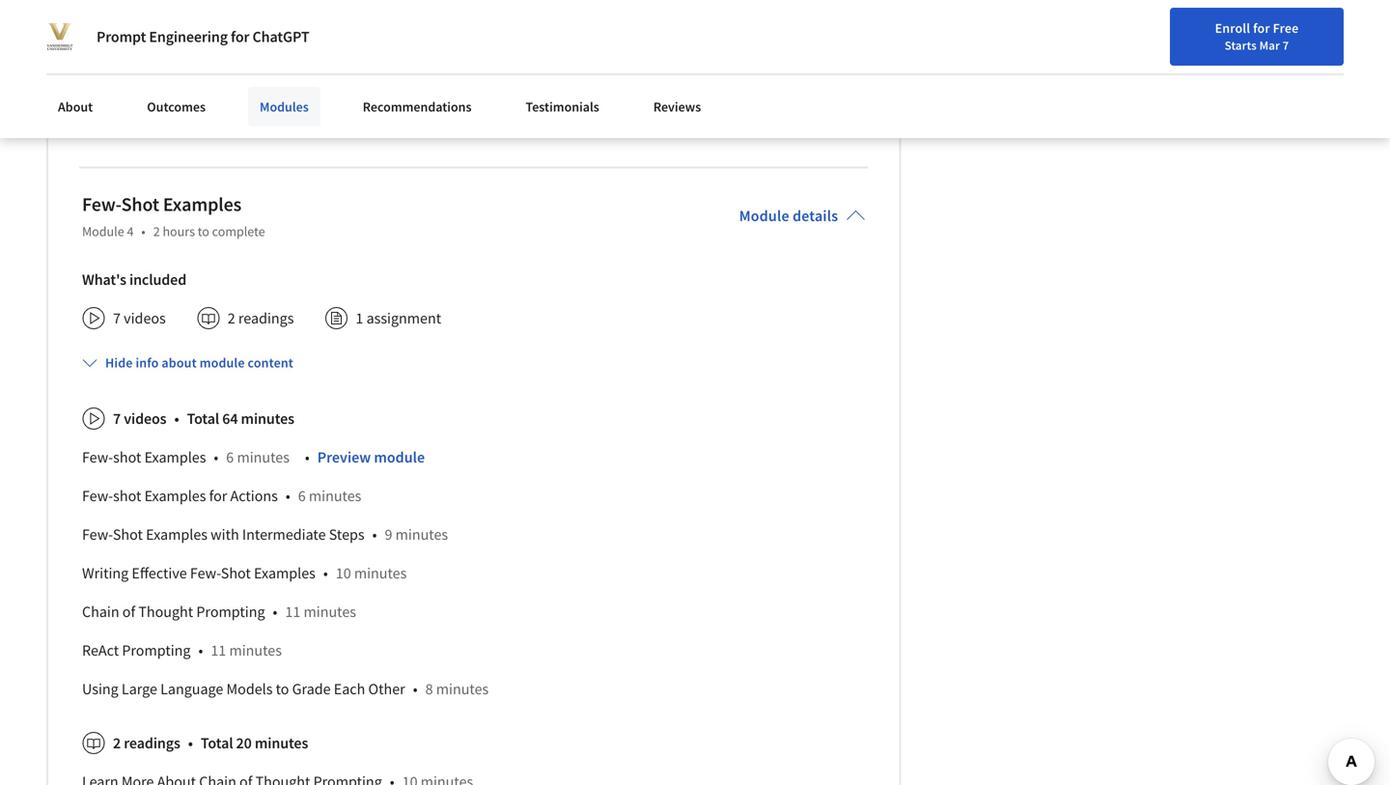 Task type: describe. For each thing, give the bounding box(es) containing it.
vanderbilt university image
[[46, 23, 73, 50]]

to inside info about module content element
[[276, 679, 289, 699]]

chain of thought prompting • 11 minutes
[[82, 602, 356, 621]]

of for format
[[132, 11, 145, 30]]

0 horizontal spatial 11
[[211, 641, 226, 660]]

1 horizontal spatial readings
[[238, 308, 294, 328]]

outcomes link
[[135, 87, 217, 127]]

1 inside hide info about module content region
[[113, 65, 121, 84]]

recommendations link
[[351, 87, 483, 127]]

examples for few-shot examples for actions • 6 minutes
[[144, 486, 206, 505]]

few- for few-shot examples for actions • 6 minutes
[[82, 486, 113, 505]]

hours
[[163, 222, 195, 240]]

20
[[236, 733, 252, 753]]

1 vertical spatial 1
[[356, 308, 364, 328]]

• down prompt engineering for chatgpt
[[208, 65, 213, 84]]

about
[[58, 98, 93, 115]]

7 inside enroll for free starts mar 7
[[1283, 38, 1290, 53]]

about link
[[46, 87, 105, 127]]

for inside hide info about module content region
[[209, 486, 227, 505]]

engineering
[[149, 27, 228, 46]]

1 horizontal spatial module
[[740, 206, 790, 225]]

shot for few-shot examples module 4 • 2 hours to complete
[[121, 192, 159, 216]]

minutes right 10
[[354, 563, 407, 583]]

examples for few-shot examples module 4 • 2 hours to complete
[[163, 192, 242, 216]]

react prompting • 11 minutes
[[82, 641, 282, 660]]

content
[[248, 354, 294, 371]]

few-shot examples with intermediate steps • 9 minutes
[[82, 525, 448, 544]]

find your new career link
[[1104, 19, 1245, 43]]

other
[[368, 679, 405, 699]]

8
[[426, 679, 433, 699]]

hide
[[105, 354, 133, 371]]

enroll for free starts mar 7
[[1216, 19, 1299, 53]]

reviews link
[[642, 87, 713, 127]]

9
[[385, 525, 393, 544]]

join for free link
[[1300, 15, 1385, 52]]

64
[[222, 409, 238, 428]]

minutes right 64 in the left bottom of the page
[[241, 409, 295, 428]]

• preview module
[[305, 447, 425, 467]]

0 vertical spatial 60
[[256, 65, 271, 84]]

info about module content element
[[74, 337, 866, 785]]

patterns
[[194, 104, 247, 123]]

minutes right "20"
[[255, 733, 308, 753]]

minutes right 9
[[396, 525, 448, 544]]

• right i
[[262, 104, 267, 123]]

examples for few-shot examples with intermediate steps • 9 minutes
[[146, 525, 208, 544]]

to inside few-shot examples module 4 • 2 hours to complete
[[198, 222, 209, 240]]

modules
[[260, 98, 309, 115]]

0 horizontal spatial assignment
[[124, 65, 200, 84]]

find
[[1114, 22, 1139, 40]]

free for enroll for free starts mar 7
[[1274, 19, 1299, 37]]

• left preview
[[305, 447, 310, 467]]

1 vertical spatial prompt
[[142, 104, 191, 123]]

enroll
[[1216, 19, 1251, 37]]

using large language models to grade each other • 8 minutes
[[82, 679, 489, 699]]

chatgpt
[[253, 27, 310, 46]]

grade
[[292, 679, 331, 699]]

chain
[[82, 602, 119, 621]]

4
[[127, 222, 134, 240]]

mar
[[1260, 38, 1281, 53]]

for inside enroll for free starts mar 7
[[1254, 19, 1271, 37]]

examples for few-shot examples • 6 minutes
[[144, 447, 206, 467]]

shot for few-shot examples • 6 minutes
[[113, 447, 141, 467]]

outcomes
[[147, 98, 206, 115]]

applying
[[82, 104, 139, 123]]

new
[[1170, 22, 1195, 40]]

few- for few-shot examples module 4 • 2 hours to complete
[[82, 192, 121, 216]]

career
[[1198, 22, 1235, 40]]

react
[[82, 641, 119, 660]]

1 vertical spatial assignment
[[367, 308, 442, 328]]

1 horizontal spatial 1 assignment
[[356, 308, 442, 328]]

1 videos from the top
[[124, 308, 166, 328]]

in
[[1277, 22, 1288, 40]]

minutes down • total 60 minutes
[[293, 104, 346, 123]]

total for total 20 minutes
[[201, 733, 233, 753]]

preview
[[318, 447, 371, 467]]

• inside few-shot examples module 4 • 2 hours to complete
[[141, 222, 146, 240]]

about
[[162, 354, 197, 371]]

log in link
[[1245, 19, 1298, 42]]

effective
[[132, 563, 187, 583]]

minutes right 8 in the bottom left of the page
[[436, 679, 489, 699]]

examples down intermediate
[[254, 563, 316, 583]]

modules link
[[248, 87, 320, 127]]

with
[[211, 525, 239, 544]]

format of the flipped interaction pattern
[[82, 11, 345, 30]]

of for chain
[[122, 602, 135, 621]]

0 vertical spatial prompt
[[97, 27, 146, 46]]

few-shot examples for actions • 6 minutes
[[82, 486, 362, 505]]

writing effective few-shot examples • 10 minutes
[[82, 563, 407, 583]]

module inside few-shot examples module 4 • 2 hours to complete
[[82, 222, 124, 240]]

• left 8 in the bottom left of the page
[[413, 679, 418, 699]]

pattern
[[298, 11, 345, 30]]

info
[[136, 354, 159, 371]]

• up few-shot examples • 6 minutes
[[174, 409, 179, 428]]

shot for few-shot examples for actions • 6 minutes
[[113, 486, 141, 505]]

1 vertical spatial 7
[[113, 308, 121, 328]]

the
[[148, 11, 169, 30]]

minutes up actions
[[237, 447, 290, 467]]

flipped
[[172, 11, 221, 30]]

your
[[1141, 22, 1167, 40]]



Task type: vqa. For each thing, say whether or not it's contained in the screenshot.
leftmost a
no



Task type: locate. For each thing, give the bounding box(es) containing it.
0 horizontal spatial readings
[[124, 733, 180, 753]]

7 down what's
[[113, 308, 121, 328]]

videos
[[124, 308, 166, 328], [124, 409, 167, 428]]

2 readings down the large
[[113, 733, 180, 753]]

prompting
[[196, 602, 265, 621], [122, 641, 191, 660]]

2 inside info about module content element
[[113, 733, 121, 753]]

few- for few-shot examples with intermediate steps • 9 minutes
[[82, 525, 113, 544]]

language
[[160, 679, 223, 699]]

of right chain
[[122, 602, 135, 621]]

2 vertical spatial 2
[[113, 733, 121, 753]]

7 down hide
[[113, 409, 121, 428]]

• down writing effective few-shot examples • 10 minutes
[[273, 602, 278, 621]]

0 vertical spatial 7
[[1283, 38, 1290, 53]]

0 vertical spatial shot
[[121, 192, 159, 216]]

2 readings
[[228, 308, 294, 328], [113, 733, 180, 753]]

1 horizontal spatial 6
[[298, 486, 306, 505]]

6 down 64 in the left bottom of the page
[[226, 447, 234, 467]]

7 videos
[[113, 308, 166, 328], [113, 409, 167, 428]]

models
[[227, 679, 273, 699]]

coursera image
[[23, 16, 146, 47]]

each
[[334, 679, 365, 699]]

hide info about module content region
[[82, 0, 866, 140], [82, 391, 866, 785]]

2 vertical spatial total
[[201, 733, 233, 753]]

0 horizontal spatial 60
[[256, 65, 271, 84]]

of inside info about module content element
[[122, 602, 135, 621]]

•
[[208, 65, 213, 84], [262, 104, 267, 123], [141, 222, 146, 240], [174, 409, 179, 428], [214, 447, 219, 467], [305, 447, 310, 467], [286, 486, 290, 505], [372, 525, 377, 544], [323, 563, 328, 583], [273, 602, 278, 621], [198, 641, 203, 660], [413, 679, 418, 699], [188, 733, 193, 753]]

free up mar at right
[[1274, 19, 1299, 37]]

assignment
[[124, 65, 200, 84], [367, 308, 442, 328]]

prompt engineering for chatgpt
[[97, 27, 310, 46]]

starts
[[1225, 38, 1257, 53]]

• left 9
[[372, 525, 377, 544]]

0 vertical spatial shot
[[113, 447, 141, 467]]

prompting down writing effective few-shot examples • 10 minutes
[[196, 602, 265, 621]]

applying prompt patterns i • 60 minutes
[[82, 104, 346, 123]]

join for free
[[1305, 25, 1380, 42]]

hide info about module content button
[[74, 345, 301, 380]]

7 videos down info
[[113, 409, 167, 428]]

videos down what's included
[[124, 308, 166, 328]]

1 vertical spatial of
[[122, 602, 135, 621]]

0 horizontal spatial module
[[82, 222, 124, 240]]

hide info about module content region inside info about module content element
[[82, 391, 866, 785]]

free for join for free
[[1354, 25, 1380, 42]]

0 vertical spatial total
[[220, 65, 253, 84]]

examples up few-shot examples for actions • 6 minutes
[[144, 447, 206, 467]]

prompt left the 'patterns'
[[142, 104, 191, 123]]

10
[[336, 563, 351, 583]]

1 horizontal spatial 60
[[275, 104, 290, 123]]

2 7 videos from the top
[[113, 409, 167, 428]]

preview module link
[[318, 447, 425, 467]]

shot down the with
[[221, 563, 251, 583]]

module
[[740, 206, 790, 225], [82, 222, 124, 240]]

minutes
[[274, 65, 328, 84], [293, 104, 346, 123], [241, 409, 295, 428], [237, 447, 290, 467], [309, 486, 362, 505], [396, 525, 448, 544], [354, 563, 407, 583], [304, 602, 356, 621], [229, 641, 282, 660], [436, 679, 489, 699], [255, 733, 308, 753]]

recommendations
[[363, 98, 472, 115]]

join
[[1305, 25, 1331, 42]]

module inside region
[[374, 447, 425, 467]]

minutes up modules
[[274, 65, 328, 84]]

0 horizontal spatial free
[[1274, 19, 1299, 37]]

60
[[256, 65, 271, 84], [275, 104, 290, 123]]

1 horizontal spatial assignment
[[367, 308, 442, 328]]

1 horizontal spatial to
[[276, 679, 289, 699]]

total left 64 in the left bottom of the page
[[187, 409, 219, 428]]

total up i
[[220, 65, 253, 84]]

0 horizontal spatial prompting
[[122, 641, 191, 660]]

0 vertical spatial readings
[[238, 308, 294, 328]]

shot
[[121, 192, 159, 216], [113, 525, 143, 544], [221, 563, 251, 583]]

for
[[1254, 19, 1271, 37], [1334, 25, 1351, 42], [231, 27, 250, 46], [209, 486, 227, 505]]

7 inside info about module content element
[[113, 409, 121, 428]]

what's
[[82, 270, 126, 289]]

shot inside few-shot examples module 4 • 2 hours to complete
[[121, 192, 159, 216]]

of left the
[[132, 11, 145, 30]]

1 vertical spatial prompting
[[122, 641, 191, 660]]

0 vertical spatial 2
[[153, 222, 160, 240]]

examples
[[163, 192, 242, 216], [144, 447, 206, 467], [144, 486, 206, 505], [146, 525, 208, 544], [254, 563, 316, 583]]

0 horizontal spatial 6
[[226, 447, 234, 467]]

few-shot examples module 4 • 2 hours to complete
[[82, 192, 265, 240]]

shot
[[113, 447, 141, 467], [113, 486, 141, 505]]

intermediate
[[242, 525, 326, 544]]

0 horizontal spatial 1
[[113, 65, 121, 84]]

11
[[285, 602, 301, 621], [211, 641, 226, 660]]

free right join
[[1354, 25, 1380, 42]]

total left "20"
[[201, 733, 233, 753]]

1 horizontal spatial 1
[[356, 308, 364, 328]]

to
[[198, 222, 209, 240], [276, 679, 289, 699]]

2 videos from the top
[[124, 409, 167, 428]]

complete
[[212, 222, 265, 240]]

0 vertical spatial module
[[200, 354, 245, 371]]

shot up writing
[[113, 525, 143, 544]]

0 vertical spatial 2 readings
[[228, 308, 294, 328]]

1 vertical spatial 60
[[275, 104, 290, 123]]

1 horizontal spatial 2 readings
[[228, 308, 294, 328]]

0 vertical spatial to
[[198, 222, 209, 240]]

readings up 'content'
[[238, 308, 294, 328]]

11 down writing effective few-shot examples • 10 minutes
[[285, 602, 301, 621]]

shot for few-shot examples with intermediate steps • 9 minutes
[[113, 525, 143, 544]]

• up few-shot examples for actions • 6 minutes
[[214, 447, 219, 467]]

1 vertical spatial 11
[[211, 641, 226, 660]]

0 vertical spatial 6
[[226, 447, 234, 467]]

0 vertical spatial hide info about module content region
[[82, 0, 866, 140]]

examples inside few-shot examples module 4 • 2 hours to complete
[[163, 192, 242, 216]]

• right 4
[[141, 222, 146, 240]]

steps
[[329, 525, 365, 544]]

2
[[153, 222, 160, 240], [228, 308, 235, 328], [113, 733, 121, 753]]

11 down chain of thought prompting • 11 minutes
[[211, 641, 226, 660]]

for up mar at right
[[1254, 19, 1271, 37]]

• total 20 minutes
[[188, 733, 308, 753]]

module details
[[740, 206, 839, 225]]

examples up hours
[[163, 192, 242, 216]]

0 horizontal spatial 1 assignment
[[113, 65, 200, 84]]

1 vertical spatial shot
[[113, 525, 143, 544]]

• right actions
[[286, 486, 290, 505]]

2 inside few-shot examples module 4 • 2 hours to complete
[[153, 222, 160, 240]]

0 horizontal spatial 2
[[113, 733, 121, 753]]

0 horizontal spatial module
[[200, 354, 245, 371]]

log in
[[1254, 22, 1288, 40]]

large
[[122, 679, 157, 699]]

2 vertical spatial shot
[[221, 563, 251, 583]]

minutes down 10
[[304, 602, 356, 621]]

find your new career
[[1114, 22, 1235, 40]]

1 vertical spatial hide info about module content region
[[82, 391, 866, 785]]

thought
[[138, 602, 193, 621]]

6 up intermediate
[[298, 486, 306, 505]]

videos down info
[[124, 409, 167, 428]]

few- inside few-shot examples module 4 • 2 hours to complete
[[82, 192, 121, 216]]

to right hours
[[198, 222, 209, 240]]

1 vertical spatial 7 videos
[[113, 409, 167, 428]]

7 right mar at right
[[1283, 38, 1290, 53]]

reviews
[[654, 98, 701, 115]]

few- for few-shot examples • 6 minutes
[[82, 447, 113, 467]]

2 readings inside info about module content element
[[113, 733, 180, 753]]

1 vertical spatial 6
[[298, 486, 306, 505]]

1 vertical spatial 2 readings
[[113, 733, 180, 753]]

1 horizontal spatial prompting
[[196, 602, 265, 621]]

hide info about module content
[[105, 354, 294, 371]]

1 vertical spatial 1 assignment
[[356, 308, 442, 328]]

actions
[[230, 486, 278, 505]]

2 horizontal spatial 2
[[228, 308, 235, 328]]

module right preview
[[374, 447, 425, 467]]

1 vertical spatial videos
[[124, 409, 167, 428]]

shot down few-shot examples • 6 minutes
[[113, 486, 141, 505]]

0 vertical spatial 1 assignment
[[113, 65, 200, 84]]

None search field
[[276, 12, 594, 51]]

for right join
[[1334, 25, 1351, 42]]

0 vertical spatial of
[[132, 11, 145, 30]]

total for total 60 minutes
[[220, 65, 253, 84]]

60 right i
[[275, 104, 290, 123]]

• total 60 minutes
[[208, 65, 328, 84]]

free inside enroll for free starts mar 7
[[1274, 19, 1299, 37]]

0 vertical spatial 1
[[113, 65, 121, 84]]

1 vertical spatial readings
[[124, 733, 180, 753]]

0 horizontal spatial 2 readings
[[113, 733, 180, 753]]

using
[[82, 679, 119, 699]]

0 vertical spatial videos
[[124, 308, 166, 328]]

module inside dropdown button
[[200, 354, 245, 371]]

module left details
[[740, 206, 790, 225]]

1 horizontal spatial free
[[1354, 25, 1380, 42]]

minutes up models
[[229, 641, 282, 660]]

prompt left the
[[97, 27, 146, 46]]

readings inside info about module content element
[[124, 733, 180, 753]]

2 vertical spatial 7
[[113, 409, 121, 428]]

1 vertical spatial shot
[[113, 486, 141, 505]]

2 shot from the top
[[113, 486, 141, 505]]

what's included
[[82, 270, 187, 289]]

prompt
[[97, 27, 146, 46], [142, 104, 191, 123]]

examples up effective
[[146, 525, 208, 544]]

readings down the large
[[124, 733, 180, 753]]

• up language
[[198, 641, 203, 660]]

prompting down "thought"
[[122, 641, 191, 660]]

free
[[1274, 19, 1299, 37], [1354, 25, 1380, 42]]

details
[[793, 206, 839, 225]]

1 vertical spatial to
[[276, 679, 289, 699]]

1
[[113, 65, 121, 84], [356, 308, 364, 328]]

0 vertical spatial 7 videos
[[113, 308, 166, 328]]

module left 4
[[82, 222, 124, 240]]

hide info about module content region containing format of the flipped interaction pattern
[[82, 0, 866, 140]]

2 readings up 'content'
[[228, 308, 294, 328]]

log
[[1254, 22, 1275, 40]]

module right about
[[200, 354, 245, 371]]

2 hide info about module content region from the top
[[82, 391, 866, 785]]

2 down "using"
[[113, 733, 121, 753]]

1 assignment
[[113, 65, 200, 84], [356, 308, 442, 328]]

1 horizontal spatial 2
[[153, 222, 160, 240]]

1 vertical spatial total
[[187, 409, 219, 428]]

• left "20"
[[188, 733, 193, 753]]

0 vertical spatial 11
[[285, 602, 301, 621]]

videos inside info about module content element
[[124, 409, 167, 428]]

testimonials
[[526, 98, 600, 115]]

1 vertical spatial 2
[[228, 308, 235, 328]]

1 hide info about module content region from the top
[[82, 0, 866, 140]]

total for total 64 minutes
[[187, 409, 219, 428]]

• total 64 minutes
[[174, 409, 295, 428]]

to left grade
[[276, 679, 289, 699]]

1 horizontal spatial 11
[[285, 602, 301, 621]]

writing
[[82, 563, 129, 583]]

60 up modules
[[256, 65, 271, 84]]

0 vertical spatial prompting
[[196, 602, 265, 621]]

shot up 4
[[121, 192, 159, 216]]

1 horizontal spatial module
[[374, 447, 425, 467]]

module
[[200, 354, 245, 371], [374, 447, 425, 467]]

• left 10
[[323, 563, 328, 583]]

7 videos inside hide info about module content region
[[113, 409, 167, 428]]

1 shot from the top
[[113, 447, 141, 467]]

0 vertical spatial assignment
[[124, 65, 200, 84]]

2 left hours
[[153, 222, 160, 240]]

1 7 videos from the top
[[113, 308, 166, 328]]

examples down few-shot examples • 6 minutes
[[144, 486, 206, 505]]

testimonials link
[[514, 87, 611, 127]]

format
[[82, 11, 129, 30]]

i
[[250, 104, 254, 123]]

6
[[226, 447, 234, 467], [298, 486, 306, 505]]

for left actions
[[209, 486, 227, 505]]

interaction
[[224, 11, 295, 30]]

7
[[1283, 38, 1290, 53], [113, 308, 121, 328], [113, 409, 121, 428]]

hide info about module content region containing 7 videos
[[82, 391, 866, 785]]

few-
[[82, 192, 121, 216], [82, 447, 113, 467], [82, 486, 113, 505], [82, 525, 113, 544], [190, 563, 221, 583]]

0 horizontal spatial to
[[198, 222, 209, 240]]

1 vertical spatial module
[[374, 447, 425, 467]]

included
[[129, 270, 187, 289]]

2 up hide info about module content at the left of page
[[228, 308, 235, 328]]

7 videos down what's included
[[113, 308, 166, 328]]

for left chatgpt
[[231, 27, 250, 46]]

few-shot examples • 6 minutes
[[82, 447, 290, 467]]

shot down hide
[[113, 447, 141, 467]]

minutes down preview
[[309, 486, 362, 505]]



